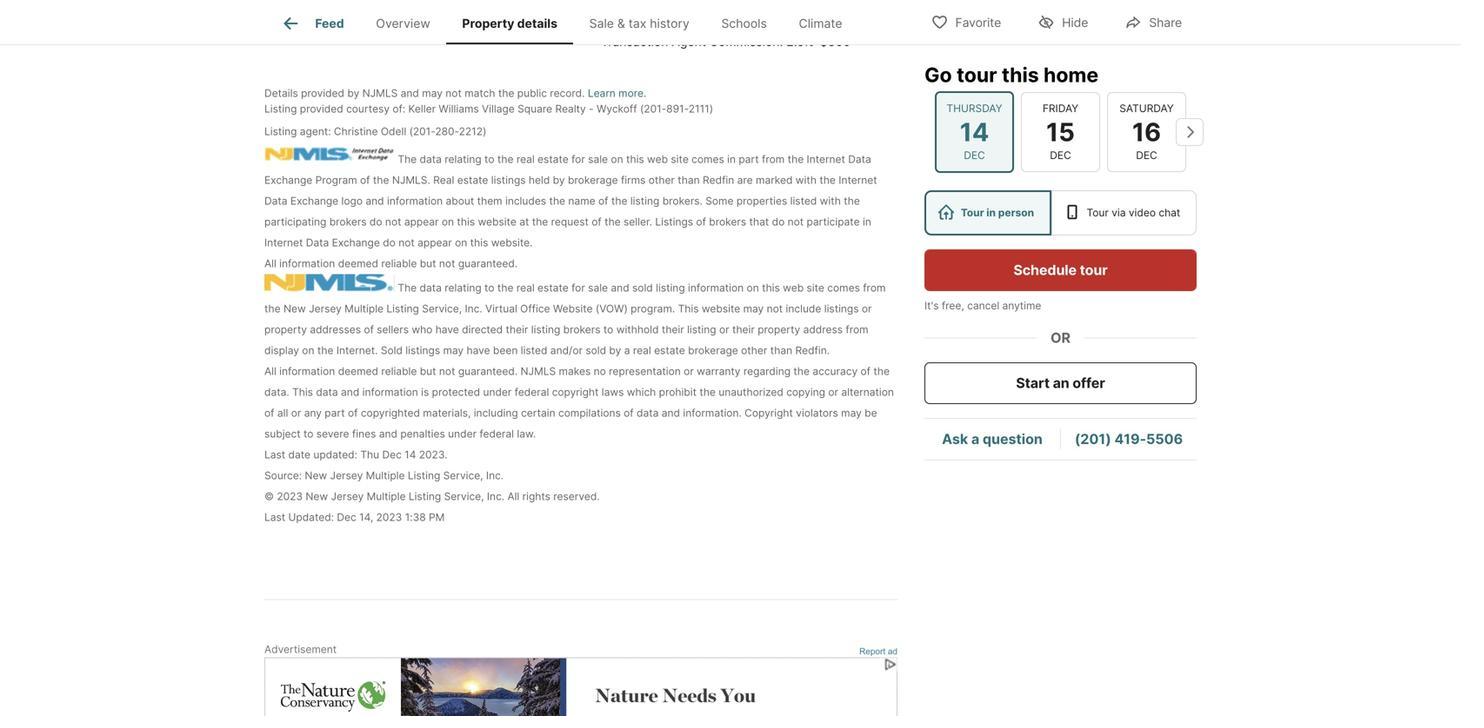 Task type: locate. For each thing, give the bounding box(es) containing it.
listing up program.
[[656, 282, 685, 294]]

but
[[420, 257, 436, 270], [420, 365, 436, 378]]

all left rights
[[508, 491, 520, 503]]

listings inside the data relating to the real estate for sale on this web site comes in part from the internet data exchange program of the njmls. real estate listings held by brokerage firms other than redfin are marked with the internet data exchange logo and information about them includes the name of the listing brokers. some properties listed with the participating brokers do not appear on this website at the request of the seller. listings of brokers that do not participate in internet data exchange do not appear on this website. all information deemed reliable but not guaranteed.
[[491, 174, 526, 186]]

1 tour from the left
[[961, 207, 984, 219]]

3 their from the left
[[732, 324, 755, 336]]

real up representation
[[633, 344, 651, 357]]

1 but from the top
[[420, 257, 436, 270]]

part up are
[[739, 153, 759, 166]]

0 vertical spatial provided
[[301, 87, 344, 100]]

(vow)
[[596, 303, 628, 315]]

1 horizontal spatial property
[[758, 324, 800, 336]]

for inside the data relating to the real estate for sale on this web site comes in part from the internet data exchange program of the njmls. real estate listings held by brokerage firms other than redfin are marked with the internet data exchange logo and information about them includes the name of the listing brokers. some properties listed with the participating brokers do not appear on this website at the request of the seller. listings of brokers that do not participate in internet data exchange do not appear on this website. all information deemed reliable but not guaranteed.
[[572, 153, 585, 166]]

1 reliable from the top
[[381, 257, 417, 270]]

0 horizontal spatial site
[[671, 153, 689, 166]]

0 vertical spatial new
[[284, 303, 306, 315]]

1 vertical spatial listed
[[521, 344, 548, 357]]

this right program.
[[678, 303, 699, 315]]

unauthorized
[[719, 386, 784, 399]]

0
[[742, 16, 749, 31]]

this down that in the right of the page
[[762, 282, 780, 294]]

2 vertical spatial by
[[609, 344, 621, 357]]

in up redfin
[[727, 153, 736, 166]]

last date updated: thu dec 14 2023. source: new jersey multiple listing service, inc. © 2023 new jersey multiple listing service, inc. all rights reserved.
[[264, 449, 600, 503]]

dec inside thursday 14 dec
[[964, 149, 985, 162]]

listing down 2023.
[[408, 470, 440, 482]]

addresses
[[310, 324, 361, 336]]

website down them
[[478, 216, 517, 228]]

0 horizontal spatial this
[[292, 386, 313, 399]]

agent down history
[[672, 34, 706, 49]]

0 vertical spatial all
[[264, 257, 276, 270]]

tour for tour via video chat
[[1087, 207, 1109, 219]]

14 left 2023.
[[405, 449, 416, 461]]

1 horizontal spatial their
[[662, 324, 684, 336]]

new up updated:
[[306, 491, 328, 503]]

listing
[[264, 103, 297, 115], [264, 125, 297, 138], [387, 303, 419, 315], [408, 470, 440, 482], [409, 491, 441, 503]]

dec right thu
[[382, 449, 402, 461]]

2 vertical spatial data
[[306, 237, 329, 249]]

0 horizontal spatial federal
[[480, 428, 514, 441]]

listing provided courtesy of: keller williams village square realty - wyckoff (201-891-2111)
[[264, 103, 713, 115]]

this down about
[[457, 216, 475, 228]]

1 vertical spatial than
[[771, 344, 793, 357]]

0 horizontal spatial do
[[370, 216, 382, 228]]

reserved.
[[553, 491, 600, 503]]

1 horizontal spatial sold
[[632, 282, 653, 294]]

share
[[1149, 15, 1182, 30]]

part
[[739, 153, 759, 166], [325, 407, 345, 420]]

1 vertical spatial appear
[[418, 237, 452, 249]]

to down 2212) in the left of the page
[[485, 153, 495, 166]]

relating for inc.
[[445, 282, 482, 294]]

service, down 2023.
[[443, 470, 483, 482]]

comes inside the data relating to the real estate for sale on this web site comes in part from the internet data exchange program of the njmls. real estate listings held by brokerage firms other than redfin are marked with the internet data exchange logo and information about them includes the name of the listing brokers. some properties listed with the participating brokers do not appear on this website at the request of the seller. listings of brokers that do not participate in internet data exchange do not appear on this website. all information deemed reliable but not guaranteed.
[[692, 153, 724, 166]]

real inside the data relating to the real estate for sale on this web site comes in part from the internet data exchange program of the njmls. real estate listings held by brokerage firms other than redfin are marked with the internet data exchange logo and information about them includes the name of the listing brokers. some properties listed with the participating brokers do not appear on this website at the request of the seller. listings of brokers that do not participate in internet data exchange do not appear on this website. all information deemed reliable but not guaranteed.
[[517, 153, 535, 166]]

the data relating to the real estate for sale and sold listing information on this web site comes from the new jersey multiple listing service, inc. virtual office website (vow) program. this website may not include listings or property addresses of sellers who have directed their listing brokers to withhold their listing or their property address from display on the internet. sold listings may have been listed and/or sold by a real estate brokerage other than redfin. all information deemed reliable but not guaranteed. njmls makes no representation or warranty regarding the accuracy of the data. this data and information is protected under federal copyright laws which prohibit the unauthorized copying or alternation of all or any part of copyrighted materials, including certain compilations of data and information. copyright violators may be subject to severe fines and penalties under federal law.
[[264, 282, 894, 441]]

redfin.
[[796, 344, 830, 357]]

that
[[749, 216, 769, 228]]

an
[[1053, 375, 1070, 392]]

have down directed
[[467, 344, 490, 357]]

multiple inside the data relating to the real estate for sale and sold listing information on this web site comes from the new jersey multiple listing service, inc. virtual office website (vow) program. this website may not include listings or property addresses of sellers who have directed their listing brokers to withhold their listing or their property address from display on the internet. sold listings may have been listed and/or sold by a real estate brokerage other than redfin. all information deemed reliable but not guaranteed. njmls makes no representation or warranty regarding the accuracy of the data. this data and information is protected under federal copyright laws which prohibit the unauthorized copying or alternation of all or any part of copyrighted materials, including certain compilations of data and information. copyright violators may be subject to severe fines and penalties under federal law.
[[345, 303, 384, 315]]

0 vertical spatial guaranteed.
[[458, 257, 518, 270]]

2 relating from the top
[[445, 282, 482, 294]]

1 sale from the top
[[588, 153, 608, 166]]

sale inside the data relating to the real estate for sale on this web site comes in part from the internet data exchange program of the njmls. real estate listings held by brokerage firms other than redfin are marked with the internet data exchange logo and information about them includes the name of the listing brokers. some properties listed with the participating brokers do not appear on this website at the request of the seller. listings of brokers that do not participate in internet data exchange do not appear on this website. all information deemed reliable but not guaranteed.
[[588, 153, 608, 166]]

reliable inside the data relating to the real estate for sale and sold listing information on this web site comes from the new jersey multiple listing service, inc. virtual office website (vow) program. this website may not include listings or property addresses of sellers who have directed their listing brokers to withhold their listing or their property address from display on the internet. sold listings may have been listed and/or sold by a real estate brokerage other than redfin. all information deemed reliable but not guaranteed. njmls makes no representation or warranty regarding the accuracy of the data. this data and information is protected under federal copyright laws which prohibit the unauthorized copying or alternation of all or any part of copyrighted materials, including certain compilations of data and information. copyright violators may be subject to severe fines and penalties under federal law.
[[381, 365, 417, 378]]

tour inside button
[[1080, 262, 1108, 279]]

details
[[264, 87, 298, 100]]

1 guaranteed. from the top
[[458, 257, 518, 270]]

1 vertical spatial data
[[264, 195, 288, 207]]

0 horizontal spatial part
[[325, 407, 345, 420]]

0 horizontal spatial data
[[264, 195, 288, 207]]

of left all
[[264, 407, 274, 420]]

properties
[[737, 195, 787, 207]]

have
[[436, 324, 459, 336], [467, 344, 490, 357]]

listing inside the data relating to the real estate for sale and sold listing information on this web site comes from the new jersey multiple listing service, inc. virtual office website (vow) program. this website may not include listings or property addresses of sellers who have directed their listing brokers to withhold their listing or their property address from display on the internet. sold listings may have been listed and/or sold by a real estate brokerage other than redfin. all information deemed reliable but not guaranteed. njmls makes no representation or warranty regarding the accuracy of the data. this data and information is protected under federal copyright laws which prohibit the unauthorized copying or alternation of all or any part of copyrighted materials, including certain compilations of data and information. copyright violators may be subject to severe fines and penalties under federal law.
[[387, 303, 419, 315]]

service, inside the data relating to the real estate for sale and sold listing information on this web site comes from the new jersey multiple listing service, inc. virtual office website (vow) program. this website may not include listings or property addresses of sellers who have directed their listing brokers to withhold their listing or their property address from display on the internet. sold listings may have been listed and/or sold by a real estate brokerage other than redfin. all information deemed reliable but not guaranteed. njmls makes no representation or warranty regarding the accuracy of the data. this data and information is protected under federal copyright laws which prohibit the unauthorized copying or alternation of all or any part of copyrighted materials, including certain compilations of data and information. copyright violators may be subject to severe fines and penalties under federal law.
[[422, 303, 462, 315]]

2 vertical spatial all
[[508, 491, 520, 503]]

multiple up addresses
[[345, 303, 384, 315]]

0 vertical spatial federal
[[515, 386, 549, 399]]

2 sale from the top
[[588, 282, 608, 294]]

relating inside the data relating to the real estate for sale on this web site comes in part from the internet data exchange program of the njmls. real estate listings held by brokerage firms other than redfin are marked with the internet data exchange logo and information about them includes the name of the listing brokers. some properties listed with the participating brokers do not appear on this website at the request of the seller. listings of brokers that do not participate in internet data exchange do not appear on this website. all information deemed reliable but not guaranteed.
[[445, 153, 482, 166]]

5506
[[1147, 431, 1183, 448]]

this left the home
[[1002, 63, 1039, 87]]

appear down about
[[418, 237, 452, 249]]

web inside the data relating to the real estate for sale on this web site comes in part from the internet data exchange program of the njmls. real estate listings held by brokerage firms other than redfin are marked with the internet data exchange logo and information about them includes the name of the listing brokers. some properties listed with the participating brokers do not appear on this website at the request of the seller. listings of brokers that do not participate in internet data exchange do not appear on this website. all information deemed reliable but not guaranteed.
[[647, 153, 668, 166]]

1 vertical spatial all
[[264, 365, 276, 378]]

2 vertical spatial inc.
[[487, 491, 505, 503]]

guaranteed. down website.
[[458, 257, 518, 270]]

schools
[[722, 16, 767, 31]]

schools tab
[[706, 3, 783, 44]]

tour inside option
[[961, 207, 984, 219]]

2 horizontal spatial in
[[987, 207, 996, 219]]

data
[[848, 153, 871, 166], [264, 195, 288, 207], [306, 237, 329, 249]]

list box
[[925, 191, 1197, 236]]

last inside last date updated: thu dec 14 2023. source: new jersey multiple listing service, inc. © 2023 new jersey multiple listing service, inc. all rights reserved.
[[264, 449, 285, 461]]

2 their from the left
[[662, 324, 684, 336]]

new up display
[[284, 303, 306, 315]]

feed link
[[280, 13, 344, 34]]

0 vertical spatial have
[[436, 324, 459, 336]]

accuracy
[[813, 365, 858, 378]]

14,
[[359, 511, 373, 524]]

listings down "who"
[[406, 344, 440, 357]]

for for by
[[572, 153, 585, 166]]

1 vertical spatial web
[[783, 282, 804, 294]]

deemed inside the data relating to the real estate for sale and sold listing information on this web site comes from the new jersey multiple listing service, inc. virtual office website (vow) program. this website may not include listings or property addresses of sellers who have directed their listing brokers to withhold their listing or their property address from display on the internet. sold listings may have been listed and/or sold by a real estate brokerage other than redfin. all information deemed reliable but not guaranteed. njmls makes no representation or warranty regarding the accuracy of the data. this data and information is protected under federal copyright laws which prohibit the unauthorized copying or alternation of all or any part of copyrighted materials, including certain compilations of data and information. copyright violators may be subject to severe fines and penalties under federal law.
[[338, 365, 378, 378]]

0 horizontal spatial listings
[[406, 344, 440, 357]]

for inside the data relating to the real estate for sale and sold listing information on this web site comes from the new jersey multiple listing service, inc. virtual office website (vow) program. this website may not include listings or property addresses of sellers who have directed their listing brokers to withhold their listing or their property address from display on the internet. sold listings may have been listed and/or sold by a real estate brokerage other than redfin. all information deemed reliable but not guaranteed. njmls makes no representation or warranty regarding the accuracy of the data. this data and information is protected under federal copyright laws which prohibit the unauthorized copying or alternation of all or any part of copyrighted materials, including certain compilations of data and information. copyright violators may be subject to severe fines and penalties under federal law.
[[572, 282, 585, 294]]

website inside the data relating to the real estate for sale and sold listing information on this web site comes from the new jersey multiple listing service, inc. virtual office website (vow) program. this website may not include listings or property addresses of sellers who have directed their listing brokers to withhold their listing or their property address from display on the internet. sold listings may have been listed and/or sold by a real estate brokerage other than redfin. all information deemed reliable but not guaranteed. njmls makes no representation or warranty regarding the accuracy of the data. this data and information is protected under federal copyright laws which prohibit the unauthorized copying or alternation of all or any part of copyrighted materials, including certain compilations of data and information. copyright violators may be subject to severe fines and penalties under federal law.
[[702, 303, 740, 315]]

0 horizontal spatial tour
[[961, 207, 984, 219]]

commission: down 0
[[710, 34, 783, 49]]

last down subject
[[264, 449, 285, 461]]

start an offer
[[1016, 375, 1105, 392]]

0 vertical spatial other
[[649, 174, 675, 186]]

1 horizontal spatial njmls
[[521, 365, 556, 378]]

held
[[529, 174, 550, 186]]

includes
[[505, 195, 546, 207]]

1 for from the top
[[572, 153, 585, 166]]

christine
[[334, 125, 378, 138]]

brokers inside the data relating to the real estate for sale and sold listing information on this web site comes from the new jersey multiple listing service, inc. virtual office website (vow) program. this website may not include listings or property addresses of sellers who have directed their listing brokers to withhold their listing or their property address from display on the internet. sold listings may have been listed and/or sold by a real estate brokerage other than redfin. all information deemed reliable but not guaranteed. njmls makes no representation or warranty regarding the accuracy of the data. this data and information is protected under federal copyright laws which prohibit the unauthorized copying or alternation of all or any part of copyrighted materials, including certain compilations of data and information. copyright violators may be subject to severe fines and penalties under federal law.
[[563, 324, 601, 336]]

1 horizontal spatial agent
[[672, 34, 706, 49]]

new inside the data relating to the real estate for sale and sold listing information on this web site comes from the new jersey multiple listing service, inc. virtual office website (vow) program. this website may not include listings or property addresses of sellers who have directed their listing brokers to withhold their listing or their property address from display on the internet. sold listings may have been listed and/or sold by a real estate brokerage other than redfin. all information deemed reliable but not guaranteed. njmls makes no representation or warranty regarding the accuracy of the data. this data and information is protected under federal copyright laws which prohibit the unauthorized copying or alternation of all or any part of copyrighted materials, including certain compilations of data and information. copyright violators may be subject to severe fines and penalties under federal law.
[[284, 303, 306, 315]]

1 horizontal spatial have
[[467, 344, 490, 357]]

(201) 419-5506 link
[[1075, 431, 1183, 448]]

0 vertical spatial the
[[398, 153, 417, 166]]

listings
[[655, 216, 693, 228]]

to down "(vow)" at the top of the page
[[604, 324, 614, 336]]

tour left the via on the right top
[[1087, 207, 1109, 219]]

their up the been at the top left of the page
[[506, 324, 528, 336]]

information.
[[683, 407, 742, 420]]

than
[[678, 174, 700, 186], [771, 344, 793, 357]]

0 vertical spatial deemed
[[338, 257, 378, 270]]

internet
[[807, 153, 845, 166], [839, 174, 877, 186], [264, 237, 303, 249]]

which
[[627, 386, 656, 399]]

protected
[[432, 386, 480, 399]]

(201-
[[640, 103, 667, 115], [409, 125, 435, 138]]

website up warranty
[[702, 303, 740, 315]]

redfin
[[703, 174, 734, 186]]

2023 right ©
[[277, 491, 303, 503]]

njmls down the and/or
[[521, 365, 556, 378]]

njmls up courtesy
[[362, 87, 398, 100]]

in right participate
[[863, 216, 872, 228]]

1 relating from the top
[[445, 153, 482, 166]]

the up njmls.
[[398, 153, 417, 166]]

0 vertical spatial 14
[[960, 117, 989, 147]]

1 vertical spatial part
[[325, 407, 345, 420]]

1 last from the top
[[264, 449, 285, 461]]

by right held
[[553, 174, 565, 186]]

0 vertical spatial for
[[572, 153, 585, 166]]

all down participating
[[264, 257, 276, 270]]

the data relating to the real estate for sale on this web site comes in part from the internet data exchange program of the njmls. real estate listings held by brokerage firms other than redfin are marked with the internet data exchange logo and information about them includes the name of the listing brokers. some properties listed with the participating brokers do not appear on this website at the request of the seller. listings of brokers that do not participate in internet data exchange do not appear on this website. all information deemed reliable but not guaranteed.
[[264, 153, 877, 270]]

agent:
[[300, 125, 331, 138]]

multiple
[[345, 303, 384, 315], [366, 470, 405, 482], [367, 491, 406, 503]]

it's free, cancel anytime
[[925, 300, 1042, 312]]

0 horizontal spatial than
[[678, 174, 700, 186]]

0 vertical spatial 2023
[[277, 491, 303, 503]]

1 vertical spatial relating
[[445, 282, 482, 294]]

1 vertical spatial service,
[[443, 470, 483, 482]]

no
[[594, 365, 606, 378]]

tour inside 'option'
[[1087, 207, 1109, 219]]

for
[[572, 153, 585, 166], [572, 282, 585, 294]]

site up include
[[807, 282, 825, 294]]

overview tab
[[360, 3, 446, 44]]

0 vertical spatial part
[[739, 153, 759, 166]]

sale inside the data relating to the real estate for sale and sold listing information on this web site comes from the new jersey multiple listing service, inc. virtual office website (vow) program. this website may not include listings or property addresses of sellers who have directed their listing brokers to withhold their listing or their property address from display on the internet. sold listings may have been listed and/or sold by a real estate brokerage other than redfin. all information deemed reliable but not guaranteed. njmls makes no representation or warranty regarding the accuracy of the data. this data and information is protected under federal copyright laws which prohibit the unauthorized copying or alternation of all or any part of copyrighted materials, including certain compilations of data and information. copyright violators may be subject to severe fines and penalties under federal law.
[[588, 282, 608, 294]]

multiple up 14,
[[367, 491, 406, 503]]

the for service,
[[398, 282, 417, 294]]

commission:
[[665, 16, 738, 31], [710, 34, 783, 49]]

the inside the data relating to the real estate for sale and sold listing information on this web site comes from the new jersey multiple listing service, inc. virtual office website (vow) program. this website may not include listings or property addresses of sellers who have directed their listing brokers to withhold their listing or their property address from display on the internet. sold listings may have been listed and/or sold by a real estate brokerage other than redfin. all information deemed reliable but not guaranteed. njmls makes no representation or warranty regarding the accuracy of the data. this data and information is protected under federal copyright laws which prohibit the unauthorized copying or alternation of all or any part of copyrighted materials, including certain compilations of data and information. copyright violators may be subject to severe fines and penalties under federal law.
[[398, 282, 417, 294]]

0 vertical spatial by
[[347, 87, 360, 100]]

dec inside friday 15 dec
[[1050, 149, 1072, 162]]

2 the from the top
[[398, 282, 417, 294]]

reliable down sold
[[381, 365, 417, 378]]

last for last updated: dec 14, 2023 1:38 pm
[[264, 511, 285, 524]]

1 the from the top
[[398, 153, 417, 166]]

tour for go
[[957, 63, 997, 87]]

data inside the data relating to the real estate for sale on this web site comes in part from the internet data exchange program of the njmls. real estate listings held by brokerage firms other than redfin are marked with the internet data exchange logo and information about them includes the name of the listing brokers. some properties listed with the participating brokers do not appear on this website at the request of the seller. listings of brokers that do not participate in internet data exchange do not appear on this website. all information deemed reliable but not guaranteed.
[[420, 153, 442, 166]]

service,
[[422, 303, 462, 315], [443, 470, 483, 482], [444, 491, 484, 503]]

1:38
[[405, 511, 426, 524]]

listed
[[790, 195, 817, 207], [521, 344, 548, 357]]

0 vertical spatial sold
[[632, 282, 653, 294]]

tour via video chat option
[[1052, 191, 1197, 236]]

1 vertical spatial 2023
[[376, 511, 402, 524]]

part up severe
[[325, 407, 345, 420]]

property up display
[[264, 324, 307, 336]]

list box containing tour in person
[[925, 191, 1197, 236]]

1 horizontal spatial tour
[[1087, 207, 1109, 219]]

14 inside last date updated: thu dec 14 2023. source: new jersey multiple listing service, inc. © 2023 new jersey multiple listing service, inc. all rights reserved.
[[405, 449, 416, 461]]

regarding
[[744, 365, 791, 378]]

1 vertical spatial site
[[807, 282, 825, 294]]

0 vertical spatial a
[[624, 344, 630, 357]]

0 vertical spatial tour
[[957, 63, 997, 87]]

by inside the data relating to the real estate for sale on this web site comes in part from the internet data exchange program of the njmls. real estate listings held by brokerage firms other than redfin are marked with the internet data exchange logo and information about them includes the name of the listing brokers. some properties listed with the participating brokers do not appear on this website at the request of the seller. listings of brokers that do not participate in internet data exchange do not appear on this website. all information deemed reliable but not guaranteed.
[[553, 174, 565, 186]]

saturday
[[1120, 102, 1174, 115]]

None button
[[935, 91, 1014, 173], [1021, 92, 1100, 172], [1107, 92, 1187, 172], [935, 91, 1014, 173], [1021, 92, 1100, 172], [1107, 92, 1187, 172]]

2 reliable from the top
[[381, 365, 417, 378]]

and down prohibit
[[662, 407, 680, 420]]

sale
[[589, 16, 614, 31]]

njmls inside the data relating to the real estate for sale and sold listing information on this web site comes from the new jersey multiple listing service, inc. virtual office website (vow) program. this website may not include listings or property addresses of sellers who have directed their listing brokers to withhold their listing or their property address from display on the internet. sold listings may have been listed and/or sold by a real estate brokerage other than redfin. all information deemed reliable but not guaranteed. njmls makes no representation or warranty regarding the accuracy of the data. this data and information is protected under federal copyright laws which prohibit the unauthorized copying or alternation of all or any part of copyrighted materials, including certain compilations of data and information. copyright violators may be subject to severe fines and penalties under federal law.
[[521, 365, 556, 378]]

1 vertical spatial sale
[[588, 282, 608, 294]]

2 horizontal spatial their
[[732, 324, 755, 336]]

1 vertical spatial guaranteed.
[[458, 365, 518, 378]]

directed
[[462, 324, 503, 336]]

1 property from the left
[[264, 324, 307, 336]]

dec down 16
[[1136, 149, 1158, 162]]

tour
[[961, 207, 984, 219], [1087, 207, 1109, 219]]

relating
[[445, 153, 482, 166], [445, 282, 482, 294]]

and up of: at the top of the page
[[401, 87, 419, 100]]

2 for from the top
[[572, 282, 585, 294]]

0 vertical spatial brokerage
[[568, 174, 618, 186]]

2 last from the top
[[264, 511, 285, 524]]

2 deemed from the top
[[338, 365, 378, 378]]

federal up certain
[[515, 386, 549, 399]]

at
[[520, 216, 529, 228]]

marked
[[756, 174, 793, 186]]

may left include
[[743, 303, 764, 315]]

real for office
[[517, 282, 535, 294]]

1 their from the left
[[506, 324, 528, 336]]

not
[[446, 87, 462, 100], [385, 216, 401, 228], [788, 216, 804, 228], [399, 237, 415, 249], [439, 257, 455, 270], [767, 303, 783, 315], [439, 365, 455, 378]]

1 horizontal spatial tour
[[1080, 262, 1108, 279]]

tour left person
[[961, 207, 984, 219]]

cancel
[[967, 300, 1000, 312]]

1 horizontal spatial site
[[807, 282, 825, 294]]

of down which
[[624, 407, 634, 420]]

a inside the data relating to the real estate for sale and sold listing information on this web site comes from the new jersey multiple listing service, inc. virtual office website (vow) program. this website may not include listings or property addresses of sellers who have directed their listing brokers to withhold their listing or their property address from display on the internet. sold listings may have been listed and/or sold by a real estate brokerage other than redfin. all information deemed reliable but not guaranteed. njmls makes no representation or warranty regarding the accuracy of the data. this data and information is protected under federal copyright laws which prohibit the unauthorized copying or alternation of all or any part of copyrighted materials, including certain compilations of data and information. copyright violators may be subject to severe fines and penalties under federal law.
[[624, 344, 630, 357]]

0 horizontal spatial property
[[264, 324, 307, 336]]

0 horizontal spatial comes
[[692, 153, 724, 166]]

website
[[478, 216, 517, 228], [702, 303, 740, 315]]

comes up redfin
[[692, 153, 724, 166]]

brokerage inside the data relating to the real estate for sale on this web site comes in part from the internet data exchange program of the njmls. real estate listings held by brokerage firms other than redfin are marked with the internet data exchange logo and information about them includes the name of the listing brokers. some properties listed with the participating brokers do not appear on this website at the request of the seller. listings of brokers that do not participate in internet data exchange do not appear on this website. all information deemed reliable but not guaranteed.
[[568, 174, 618, 186]]

14 down the 'thursday'
[[960, 117, 989, 147]]

1 horizontal spatial by
[[553, 174, 565, 186]]

of:
[[393, 103, 406, 115]]

last for last date updated: thu dec 14 2023. source: new jersey multiple listing service, inc. © 2023 new jersey multiple listing service, inc. all rights reserved.
[[264, 449, 285, 461]]

makes
[[559, 365, 591, 378]]

1 horizontal spatial with
[[820, 195, 841, 207]]

2 but from the top
[[420, 365, 436, 378]]

withhold
[[617, 324, 659, 336]]

sale & tax history
[[589, 16, 690, 31]]

1 vertical spatial provided
[[300, 103, 343, 115]]

sale
[[588, 153, 608, 166], [588, 282, 608, 294]]

in left person
[[987, 207, 996, 219]]

2.5%-
[[787, 34, 820, 49]]

2 tour from the left
[[1087, 207, 1109, 219]]

1 vertical spatial the
[[398, 282, 417, 294]]

data up real
[[420, 153, 442, 166]]

dec inside "saturday 16 dec"
[[1136, 149, 1158, 162]]

njmls
[[362, 87, 398, 100], [521, 365, 556, 378]]

website inside the data relating to the real estate for sale on this web site comes in part from the internet data exchange program of the njmls. real estate listings held by brokerage firms other than redfin are marked with the internet data exchange logo and information about them includes the name of the listing brokers. some properties listed with the participating brokers do not appear on this website at the request of the seller. listings of brokers that do not participate in internet data exchange do not appear on this website. all information deemed reliable but not guaranteed.
[[478, 216, 517, 228]]

relating inside the data relating to the real estate for sale and sold listing information on this web site comes from the new jersey multiple listing service, inc. virtual office website (vow) program. this website may not include listings or property addresses of sellers who have directed their listing brokers to withhold their listing or their property address from display on the internet. sold listings may have been listed and/or sold by a real estate brokerage other than redfin. all information deemed reliable but not guaranteed. njmls makes no representation or warranty regarding the accuracy of the data. this data and information is protected under federal copyright laws which prohibit the unauthorized copying or alternation of all or any part of copyrighted materials, including certain compilations of data and information. copyright violators may be subject to severe fines and penalties under federal law.
[[445, 282, 482, 294]]

1 vertical spatial from
[[863, 282, 886, 294]]

brokerage inside the data relating to the real estate for sale and sold listing information on this web site comes from the new jersey multiple listing service, inc. virtual office website (vow) program. this website may not include listings or property addresses of sellers who have directed their listing brokers to withhold their listing or their property address from display on the internet. sold listings may have been listed and/or sold by a real estate brokerage other than redfin. all information deemed reliable but not guaranteed. njmls makes no representation or warranty regarding the accuracy of the data. this data and information is protected under federal copyright laws which prohibit the unauthorized copying or alternation of all or any part of copyrighted materials, including certain compilations of data and information. copyright violators may be subject to severe fines and penalties under federal law.
[[688, 344, 738, 357]]

of
[[360, 174, 370, 186], [598, 195, 608, 207], [592, 216, 602, 228], [696, 216, 706, 228], [364, 324, 374, 336], [861, 365, 871, 378], [264, 407, 274, 420], [348, 407, 358, 420], [624, 407, 634, 420]]

do right participating
[[370, 216, 382, 228]]

agent
[[627, 16, 661, 31], [672, 34, 706, 49]]

with up participate
[[820, 195, 841, 207]]

firms
[[621, 174, 646, 186]]

copyright
[[745, 407, 793, 420]]

property details tab
[[446, 3, 574, 44]]

service, up "who"
[[422, 303, 462, 315]]

but up is
[[420, 365, 436, 378]]

reliable up sellers
[[381, 257, 417, 270]]

all inside last date updated: thu dec 14 2023. source: new jersey multiple listing service, inc. © 2023 new jersey multiple listing service, inc. all rights reserved.
[[508, 491, 520, 503]]

may left be
[[841, 407, 862, 420]]

0 horizontal spatial njmls
[[362, 87, 398, 100]]

1 deemed from the top
[[338, 257, 378, 270]]

information up "copyrighted"
[[362, 386, 418, 399]]

be
[[865, 407, 877, 420]]

1 vertical spatial commission:
[[710, 34, 783, 49]]

do down njmls.
[[383, 237, 396, 249]]

0 vertical spatial but
[[420, 257, 436, 270]]

0 horizontal spatial have
[[436, 324, 459, 336]]

do right that in the right of the page
[[772, 216, 785, 228]]

0 horizontal spatial website
[[478, 216, 517, 228]]

0 vertical spatial site
[[671, 153, 689, 166]]

brokers down website
[[563, 324, 601, 336]]

the inside the data relating to the real estate for sale on this web site comes in part from the internet data exchange program of the njmls. real estate listings held by brokerage firms other than redfin are marked with the internet data exchange logo and information about them includes the name of the listing brokers. some properties listed with the participating brokers do not appear on this website at the request of the seller. listings of brokers that do not participate in internet data exchange do not appear on this website. all information deemed reliable but not guaranteed.
[[398, 153, 417, 166]]

than up regarding
[[771, 344, 793, 357]]

site inside the data relating to the real estate for sale on this web site comes in part from the internet data exchange program of the njmls. real estate listings held by brokerage firms other than redfin are marked with the internet data exchange logo and information about them includes the name of the listing brokers. some properties listed with the participating brokers do not appear on this website at the request of the seller. listings of brokers that do not participate in internet data exchange do not appear on this website. all information deemed reliable but not guaranteed.
[[671, 153, 689, 166]]

free,
[[942, 300, 965, 312]]

sale for on
[[588, 153, 608, 166]]

of up fines
[[348, 407, 358, 420]]

0 horizontal spatial 14
[[405, 449, 416, 461]]

overview
[[376, 16, 430, 31]]

real up office
[[517, 282, 535, 294]]

estate up office
[[538, 282, 569, 294]]

tab list containing feed
[[264, 0, 872, 44]]

1 vertical spatial for
[[572, 282, 585, 294]]

data
[[420, 153, 442, 166], [420, 282, 442, 294], [316, 386, 338, 399], [637, 407, 659, 420]]

deemed
[[338, 257, 378, 270], [338, 365, 378, 378]]

1 horizontal spatial listed
[[790, 195, 817, 207]]

for up name
[[572, 153, 585, 166]]

1 vertical spatial last
[[264, 511, 285, 524]]

property down include
[[758, 324, 800, 336]]

listed inside the data relating to the real estate for sale and sold listing information on this web site comes from the new jersey multiple listing service, inc. virtual office website (vow) program. this website may not include listings or property addresses of sellers who have directed their listing brokers to withhold their listing or their property address from display on the internet. sold listings may have been listed and/or sold by a real estate brokerage other than redfin. all information deemed reliable but not guaranteed. njmls makes no representation or warranty regarding the accuracy of the data. this data and information is protected under federal copyright laws which prohibit the unauthorized copying or alternation of all or any part of copyrighted materials, including certain compilations of data and information. copyright violators may be subject to severe fines and penalties under federal law.
[[521, 344, 548, 357]]

0 horizontal spatial a
[[624, 344, 630, 357]]

1 horizontal spatial web
[[783, 282, 804, 294]]

by down withhold
[[609, 344, 621, 357]]

deemed down "internet."
[[338, 365, 378, 378]]

1 vertical spatial have
[[467, 344, 490, 357]]

appear down njmls.
[[404, 216, 439, 228]]

other inside the data relating to the real estate for sale and sold listing information on this web site comes from the new jersey multiple listing service, inc. virtual office website (vow) program. this website may not include listings or property addresses of sellers who have directed their listing brokers to withhold their listing or their property address from display on the internet. sold listings may have been listed and/or sold by a real estate brokerage other than redfin. all information deemed reliable but not guaranteed. njmls makes no representation or warranty regarding the accuracy of the data. this data and information is protected under federal copyright laws which prohibit the unauthorized copying or alternation of all or any part of copyrighted materials, including certain compilations of data and information. copyright violators may be subject to severe fines and penalties under federal law.
[[741, 344, 768, 357]]

agent up 'transaction'
[[627, 16, 661, 31]]

1 vertical spatial deemed
[[338, 365, 378, 378]]

dec left 14,
[[337, 511, 356, 524]]

report
[[860, 647, 886, 657]]

their down program.
[[662, 324, 684, 336]]

0 vertical spatial website
[[478, 216, 517, 228]]

0 vertical spatial web
[[647, 153, 668, 166]]

14
[[960, 117, 989, 147], [405, 449, 416, 461]]

data up "who"
[[420, 282, 442, 294]]

jersey up "last updated: dec 14, 2023 1:38 pm"
[[331, 491, 364, 503]]

last down ©
[[264, 511, 285, 524]]

estate
[[538, 153, 569, 166], [457, 174, 488, 186], [538, 282, 569, 294], [654, 344, 685, 357]]

2 guaranteed. from the top
[[458, 365, 518, 378]]

all
[[277, 407, 288, 420]]

listing up 1:38
[[409, 491, 441, 503]]

tab list
[[264, 0, 872, 44]]

their
[[506, 324, 528, 336], [662, 324, 684, 336], [732, 324, 755, 336]]

friday 15 dec
[[1043, 102, 1079, 162]]

1 vertical spatial website
[[702, 303, 740, 315]]

property details
[[462, 16, 558, 31]]

jersey down updated:
[[330, 470, 363, 482]]

14 inside thursday 14 dec
[[960, 117, 989, 147]]

1 vertical spatial other
[[741, 344, 768, 357]]

tax
[[629, 16, 647, 31]]

of right name
[[598, 195, 608, 207]]

listed right the been at the top left of the page
[[521, 344, 548, 357]]

all inside the data relating to the real estate for sale and sold listing information on this web site comes from the new jersey multiple listing service, inc. virtual office website (vow) program. this website may not include listings or property addresses of sellers who have directed their listing brokers to withhold their listing or their property address from display on the internet. sold listings may have been listed and/or sold by a real estate brokerage other than redfin. all information deemed reliable but not guaranteed. njmls makes no representation or warranty regarding the accuracy of the data. this data and information is protected under federal copyright laws which prohibit the unauthorized copying or alternation of all or any part of copyrighted materials, including certain compilations of data and information. copyright violators may be subject to severe fines and penalties under federal law.
[[264, 365, 276, 378]]

other inside the data relating to the real estate for sale on this web site comes in part from the internet data exchange program of the njmls. real estate listings held by brokerage firms other than redfin are marked with the internet data exchange logo and information about them includes the name of the listing brokers. some properties listed with the participating brokers do not appear on this website at the request of the seller. listings of brokers that do not participate in internet data exchange do not appear on this website. all information deemed reliable but not guaranteed.
[[649, 174, 675, 186]]

and up "(vow)" at the top of the page
[[611, 282, 630, 294]]

2 horizontal spatial by
[[609, 344, 621, 357]]

brokers down some
[[709, 216, 747, 228]]

2 property from the left
[[758, 324, 800, 336]]

tour in person option
[[925, 191, 1052, 236]]

1 vertical spatial real
[[517, 282, 535, 294]]

with right marked
[[796, 174, 817, 186]]

0 vertical spatial with
[[796, 174, 817, 186]]

web inside the data relating to the real estate for sale and sold listing information on this web site comes from the new jersey multiple listing service, inc. virtual office website (vow) program. this website may not include listings or property addresses of sellers who have directed their listing brokers to withhold their listing or their property address from display on the internet. sold listings may have been listed and/or sold by a real estate brokerage other than redfin. all information deemed reliable but not guaranteed. njmls makes no representation or warranty regarding the accuracy of the data. this data and information is protected under federal copyright laws which prohibit the unauthorized copying or alternation of all or any part of copyrighted materials, including certain compilations of data and information. copyright violators may be subject to severe fines and penalties under federal law.
[[783, 282, 804, 294]]

federal
[[515, 386, 549, 399], [480, 428, 514, 441]]

have right "who"
[[436, 324, 459, 336]]

but up "who"
[[420, 257, 436, 270]]

sub agent commission: 0 transaction agent commission: 2.5%-$300
[[601, 16, 851, 49]]

1 horizontal spatial website
[[702, 303, 740, 315]]

comes up the address
[[828, 282, 860, 294]]

0 horizontal spatial their
[[506, 324, 528, 336]]

1 horizontal spatial comes
[[828, 282, 860, 294]]

data down participating
[[306, 237, 329, 249]]

listing down office
[[531, 324, 560, 336]]

the up sellers
[[398, 282, 417, 294]]

provided for details
[[301, 87, 344, 100]]



Task type: vqa. For each thing, say whether or not it's contained in the screenshot.
protected
yes



Task type: describe. For each thing, give the bounding box(es) containing it.
address
[[803, 324, 843, 336]]

reliable inside the data relating to the real estate for sale on this web site comes in part from the internet data exchange program of the njmls. real estate listings held by brokerage firms other than redfin are marked with the internet data exchange logo and information about them includes the name of the listing brokers. some properties listed with the participating brokers do not appear on this website at the request of the seller. listings of brokers that do not participate in internet data exchange do not appear on this website. all information deemed reliable but not guaranteed.
[[381, 257, 417, 270]]

2 vertical spatial listings
[[406, 344, 440, 357]]

419-
[[1115, 431, 1147, 448]]

0 horizontal spatial brokers
[[329, 216, 367, 228]]

0 vertical spatial commission:
[[665, 16, 738, 31]]

of right listings
[[696, 216, 706, 228]]

1 horizontal spatial do
[[383, 237, 396, 249]]

1 vertical spatial internet
[[839, 174, 877, 186]]

site inside the data relating to the real estate for sale and sold listing information on this web site comes from the new jersey multiple listing service, inc. virtual office website (vow) program. this website may not include listings or property addresses of sellers who have directed their listing brokers to withhold their listing or their property address from display on the internet. sold listings may have been listed and/or sold by a real estate brokerage other than redfin. all information deemed reliable but not guaranteed. njmls makes no representation or warranty regarding the accuracy of the data. this data and information is protected under federal copyright laws which prohibit the unauthorized copying or alternation of all or any part of copyrighted materials, including certain compilations of data and information. copyright violators may be subject to severe fines and penalties under federal law.
[[807, 282, 825, 294]]

to inside the data relating to the real estate for sale on this web site comes in part from the internet data exchange program of the njmls. real estate listings held by brokerage firms other than redfin are marked with the internet data exchange logo and information about them includes the name of the listing brokers. some properties listed with the participating brokers do not appear on this website at the request of the seller. listings of brokers that do not participate in internet data exchange do not appear on this website. all information deemed reliable but not guaranteed.
[[485, 153, 495, 166]]

hide button
[[1023, 4, 1103, 40]]

rights
[[523, 491, 551, 503]]

to up the virtual
[[485, 282, 495, 294]]

1 vertical spatial federal
[[480, 428, 514, 441]]

2 vertical spatial multiple
[[367, 491, 406, 503]]

violators
[[796, 407, 838, 420]]

data.
[[264, 386, 289, 399]]

tour for schedule
[[1080, 262, 1108, 279]]

estate up about
[[457, 174, 488, 186]]

friday
[[1043, 102, 1079, 115]]

dec for 16
[[1136, 149, 1158, 162]]

feed
[[315, 16, 344, 31]]

of down name
[[592, 216, 602, 228]]

2 vertical spatial internet
[[264, 237, 303, 249]]

climate tab
[[783, 3, 859, 44]]

0 horizontal spatial agent
[[627, 16, 661, 31]]

to down any
[[304, 428, 314, 441]]

but inside the data relating to the real estate for sale on this web site comes in part from the internet data exchange program of the njmls. real estate listings held by brokerage firms other than redfin are marked with the internet data exchange logo and information about them includes the name of the listing brokers. some properties listed with the participating brokers do not appear on this website at the request of the seller. listings of brokers that do not participate in internet data exchange do not appear on this website. all information deemed reliable but not guaranteed.
[[420, 257, 436, 270]]

0 vertical spatial appear
[[404, 216, 439, 228]]

1 horizontal spatial federal
[[515, 386, 549, 399]]

village
[[482, 103, 515, 115]]

hide
[[1062, 15, 1089, 30]]

2 horizontal spatial brokers
[[709, 216, 747, 228]]

the for njmls.
[[398, 153, 417, 166]]

ask a question link
[[942, 431, 1043, 448]]

2 horizontal spatial listings
[[824, 303, 859, 315]]

listing inside the data relating to the real estate for sale on this web site comes in part from the internet data exchange program of the njmls. real estate listings held by brokerage firms other than redfin are marked with the internet data exchange logo and information about them includes the name of the listing brokers. some properties listed with the participating brokers do not appear on this website at the request of the seller. listings of brokers that do not participate in internet data exchange do not appear on this website. all information deemed reliable but not guaranteed.
[[631, 195, 660, 207]]

2023 inside last date updated: thu dec 14 2023. source: new jersey multiple listing service, inc. © 2023 new jersey multiple listing service, inc. all rights reserved.
[[277, 491, 303, 503]]

1 horizontal spatial this
[[678, 303, 699, 315]]

ad region
[[264, 658, 898, 717]]

details provided by njmls and may not match the public record. learn more.
[[264, 87, 647, 100]]

than inside the data relating to the real estate for sale and sold listing information on this web site comes from the new jersey multiple listing service, inc. virtual office website (vow) program. this website may not include listings or property addresses of sellers who have directed their listing brokers to withhold their listing or their property address from display on the internet. sold listings may have been listed and/or sold by a real estate brokerage other than redfin. all information deemed reliable but not guaranteed. njmls makes no representation or warranty regarding the accuracy of the data. this data and information is protected under federal copyright laws which prohibit the unauthorized copying or alternation of all or any part of copyrighted materials, including certain compilations of data and information. copyright violators may be subject to severe fines and penalties under federal law.
[[771, 344, 793, 357]]

offer
[[1073, 375, 1105, 392]]

wyckoff
[[597, 103, 637, 115]]

15
[[1047, 117, 1075, 147]]

2212)
[[459, 125, 487, 138]]

data up any
[[316, 386, 338, 399]]

guaranteed. inside the data relating to the real estate for sale on this web site comes in part from the internet data exchange program of the njmls. real estate listings held by brokerage firms other than redfin are marked with the internet data exchange logo and information about them includes the name of the listing brokers. some properties listed with the participating brokers do not appear on this website at the request of the seller. listings of brokers that do not participate in internet data exchange do not appear on this website. all information deemed reliable but not guaranteed.
[[458, 257, 518, 270]]

2 vertical spatial exchange
[[332, 237, 380, 249]]

0 vertical spatial under
[[483, 386, 512, 399]]

next image
[[1176, 118, 1204, 146]]

chat
[[1159, 207, 1181, 219]]

video
[[1129, 207, 1156, 219]]

logo
[[341, 195, 363, 207]]

(201) 419-5506
[[1075, 431, 1183, 448]]

and/or
[[550, 344, 583, 357]]

is
[[421, 386, 429, 399]]

property
[[462, 16, 514, 31]]

data down which
[[637, 407, 659, 420]]

may down directed
[[443, 344, 464, 357]]

it's
[[925, 300, 939, 312]]

report ad
[[860, 647, 898, 657]]

and down "internet."
[[341, 386, 360, 399]]

1 vertical spatial jersey
[[330, 470, 363, 482]]

internet.
[[336, 344, 378, 357]]

go tour this home
[[925, 63, 1099, 87]]

copyrighted
[[361, 407, 420, 420]]

thursday
[[947, 102, 1003, 115]]

this left website.
[[470, 237, 488, 249]]

participating
[[264, 216, 327, 228]]

of left sellers
[[364, 324, 374, 336]]

history
[[650, 16, 690, 31]]

record.
[[550, 87, 585, 100]]

sale & tax history tab
[[574, 3, 706, 44]]

1 vertical spatial sold
[[586, 344, 606, 357]]

courtesy
[[346, 103, 390, 115]]

2 vertical spatial jersey
[[331, 491, 364, 503]]

2 vertical spatial real
[[633, 344, 651, 357]]

jersey inside the data relating to the real estate for sale and sold listing information on this web site comes from the new jersey multiple listing service, inc. virtual office website (vow) program. this website may not include listings or property addresses of sellers who have directed their listing brokers to withhold their listing or their property address from display on the internet. sold listings may have been listed and/or sold by a real estate brokerage other than redfin. all information deemed reliable but not guaranteed. njmls makes no representation or warranty regarding the accuracy of the data. this data and information is protected under federal copyright laws which prohibit the unauthorized copying or alternation of all or any part of copyrighted materials, including certain compilations of data and information. copyright violators may be subject to severe fines and penalties under federal law.
[[309, 303, 342, 315]]

information down njmls.
[[387, 195, 443, 207]]

display
[[264, 344, 299, 357]]

tour via video chat
[[1087, 207, 1181, 219]]

part inside the data relating to the real estate for sale and sold listing information on this web site comes from the new jersey multiple listing service, inc. virtual office website (vow) program. this website may not include listings or property addresses of sellers who have directed their listing brokers to withhold their listing or their property address from display on the internet. sold listings may have been listed and/or sold by a real estate brokerage other than redfin. all information deemed reliable but not guaranteed. njmls makes no representation or warranty regarding the accuracy of the data. this data and information is protected under federal copyright laws which prohibit the unauthorized copying or alternation of all or any part of copyrighted materials, including certain compilations of data and information. copyright violators may be subject to severe fines and penalties under federal law.
[[325, 407, 345, 420]]

comes inside the data relating to the real estate for sale and sold listing information on this web site comes from the new jersey multiple listing service, inc. virtual office website (vow) program. this website may not include listings or property addresses of sellers who have directed their listing brokers to withhold their listing or their property address from display on the internet. sold listings may have been listed and/or sold by a real estate brokerage other than redfin. all information deemed reliable but not guaranteed. njmls makes no representation or warranty regarding the accuracy of the data. this data and information is protected under federal copyright laws which prohibit the unauthorized copying or alternation of all or any part of copyrighted materials, including certain compilations of data and information. copyright violators may be subject to severe fines and penalties under federal law.
[[828, 282, 860, 294]]

advertisement
[[264, 644, 337, 656]]

1 horizontal spatial a
[[972, 431, 980, 448]]

or down accuracy
[[828, 386, 839, 399]]

part inside the data relating to the real estate for sale on this web site comes in part from the internet data exchange program of the njmls. real estate listings held by brokerage firms other than redfin are marked with the internet data exchange logo and information about them includes the name of the listing brokers. some properties listed with the participating brokers do not appear on this website at the request of the seller. listings of brokers that do not participate in internet data exchange do not appear on this website. all information deemed reliable but not guaranteed.
[[739, 153, 759, 166]]

2023.
[[419, 449, 448, 461]]

1 vertical spatial under
[[448, 428, 477, 441]]

0 vertical spatial data
[[848, 153, 871, 166]]

from inside the data relating to the real estate for sale on this web site comes in part from the internet data exchange program of the njmls. real estate listings held by brokerage firms other than redfin are marked with the internet data exchange logo and information about them includes the name of the listing brokers. some properties listed with the participating brokers do not appear on this website at the request of the seller. listings of brokers that do not participate in internet data exchange do not appear on this website. all information deemed reliable but not guaranteed.
[[762, 153, 785, 166]]

seller.
[[624, 216, 652, 228]]

warranty
[[697, 365, 741, 378]]

information down participating
[[279, 257, 335, 270]]

keller
[[408, 103, 436, 115]]

-
[[589, 103, 594, 115]]

all inside the data relating to the real estate for sale on this web site comes in part from the internet data exchange program of the njmls. real estate listings held by brokerage firms other than redfin are marked with the internet data exchange logo and information about them includes the name of the listing brokers. some properties listed with the participating brokers do not appear on this website at the request of the seller. listings of brokers that do not participate in internet data exchange do not appear on this website. all information deemed reliable but not guaranteed.
[[264, 257, 276, 270]]

ad
[[888, 647, 898, 657]]

dec inside last date updated: thu dec 14 2023. source: new jersey multiple listing service, inc. © 2023 new jersey multiple listing service, inc. all rights reserved.
[[382, 449, 402, 461]]

of up alternation at the right bottom of the page
[[861, 365, 871, 378]]

2 vertical spatial from
[[846, 324, 869, 336]]

or right all
[[291, 407, 301, 420]]

climate
[[799, 16, 843, 31]]

are
[[737, 174, 753, 186]]

(201)
[[1075, 431, 1112, 448]]

tour for tour in person
[[961, 207, 984, 219]]

estate up representation
[[654, 344, 685, 357]]

1 vertical spatial with
[[820, 195, 841, 207]]

certain
[[521, 407, 556, 420]]

williams
[[439, 103, 479, 115]]

or up prohibit
[[684, 365, 694, 378]]

sellers
[[377, 324, 409, 336]]

but inside the data relating to the real estate for sale and sold listing information on this web site comes from the new jersey multiple listing service, inc. virtual office website (vow) program. this website may not include listings or property addresses of sellers who have directed their listing brokers to withhold their listing or their property address from display on the internet. sold listings may have been listed and/or sold by a real estate brokerage other than redfin. all information deemed reliable but not guaranteed. njmls makes no representation or warranty regarding the accuracy of the data. this data and information is protected under federal copyright laws which prohibit the unauthorized copying or alternation of all or any part of copyrighted materials, including certain compilations of data and information. copyright violators may be subject to severe fines and penalties under federal law.
[[420, 365, 436, 378]]

0 vertical spatial njmls
[[362, 87, 398, 100]]

in inside option
[[987, 207, 996, 219]]

listing down details
[[264, 103, 297, 115]]

1 vertical spatial inc.
[[486, 470, 504, 482]]

this up firms
[[626, 153, 644, 166]]

sold
[[381, 344, 403, 357]]

and inside the data relating to the real estate for sale on this web site comes in part from the internet data exchange program of the njmls. real estate listings held by brokerage firms other than redfin are marked with the internet data exchange logo and information about them includes the name of the listing brokers. some properties listed with the participating brokers do not appear on this website at the request of the seller. listings of brokers that do not participate in internet data exchange do not appear on this website. all information deemed reliable but not guaranteed.
[[366, 195, 384, 207]]

&
[[618, 16, 625, 31]]

home
[[1044, 63, 1099, 87]]

information down listings
[[688, 282, 744, 294]]

sale for and
[[588, 282, 608, 294]]

2 vertical spatial service,
[[444, 491, 484, 503]]

source:
[[264, 470, 302, 482]]

dec for 15
[[1050, 149, 1072, 162]]

favorite button
[[916, 4, 1016, 40]]

280-
[[435, 125, 459, 138]]

0 horizontal spatial (201-
[[409, 125, 435, 138]]

ask
[[942, 431, 968, 448]]

provided for listing
[[300, 103, 343, 115]]

$300
[[820, 34, 851, 49]]

©
[[264, 491, 274, 503]]

alternation
[[842, 386, 894, 399]]

odell
[[381, 125, 406, 138]]

1 horizontal spatial in
[[863, 216, 872, 228]]

by inside the data relating to the real estate for sale and sold listing information on this web site comes from the new jersey multiple listing service, inc. virtual office website (vow) program. this website may not include listings or property addresses of sellers who have directed their listing brokers to withhold their listing or their property address from display on the internet. sold listings may have been listed and/or sold by a real estate brokerage other than redfin. all information deemed reliable but not guaranteed. njmls makes no representation or warranty regarding the accuracy of the data. this data and information is protected under federal copyright laws which prohibit the unauthorized copying or alternation of all or any part of copyrighted materials, including certain compilations of data and information. copyright violators may be subject to severe fines and penalties under federal law.
[[609, 344, 621, 357]]

tour in person
[[961, 207, 1034, 219]]

deemed inside the data relating to the real estate for sale on this web site comes in part from the internet data exchange program of the njmls. real estate listings held by brokerage firms other than redfin are marked with the internet data exchange logo and information about them includes the name of the listing brokers. some properties listed with the participating brokers do not appear on this website at the request of the seller. listings of brokers that do not participate in internet data exchange do not appear on this website. all information deemed reliable but not guaranteed.
[[338, 257, 378, 270]]

than inside the data relating to the real estate for sale on this web site comes in part from the internet data exchange program of the njmls. real estate listings held by brokerage firms other than redfin are marked with the internet data exchange logo and information about them includes the name of the listing brokers. some properties listed with the participating brokers do not appear on this website at the request of the seller. listings of brokers that do not participate in internet data exchange do not appear on this website. all information deemed reliable but not guaranteed.
[[678, 174, 700, 186]]

0 vertical spatial (201-
[[640, 103, 667, 115]]

some
[[706, 195, 734, 207]]

listing up warranty
[[687, 324, 716, 336]]

0 vertical spatial exchange
[[264, 174, 313, 186]]

square
[[518, 103, 552, 115]]

favorite
[[956, 15, 1001, 30]]

1 vertical spatial exchange
[[290, 195, 339, 207]]

via
[[1112, 207, 1126, 219]]

go
[[925, 63, 952, 87]]

njmls.
[[392, 174, 430, 186]]

1 vertical spatial multiple
[[366, 470, 405, 482]]

guaranteed. inside the data relating to the real estate for sale and sold listing information on this web site comes from the new jersey multiple listing service, inc. virtual office website (vow) program. this website may not include listings or property addresses of sellers who have directed their listing brokers to withhold their listing or their property address from display on the internet. sold listings may have been listed and/or sold by a real estate brokerage other than redfin. all information deemed reliable but not guaranteed. njmls makes no representation or warranty regarding the accuracy of the data. this data and information is protected under federal copyright laws which prohibit the unauthorized copying or alternation of all or any part of copyrighted materials, including certain compilations of data and information. copyright violators may be subject to severe fines and penalties under federal law.
[[458, 365, 518, 378]]

for for (vow)
[[572, 282, 585, 294]]

and down "copyrighted"
[[379, 428, 398, 441]]

program
[[315, 174, 357, 186]]

2 vertical spatial new
[[306, 491, 328, 503]]

may up "keller"
[[422, 87, 443, 100]]

start
[[1016, 375, 1050, 392]]

2 horizontal spatial do
[[772, 216, 785, 228]]

0 vertical spatial internet
[[807, 153, 845, 166]]

about
[[446, 195, 474, 207]]

listing left agent:
[[264, 125, 297, 138]]

subject
[[264, 428, 301, 441]]

start an offer button
[[925, 363, 1197, 405]]

1 horizontal spatial data
[[306, 237, 329, 249]]

1 vertical spatial new
[[305, 470, 327, 482]]

schedule
[[1014, 262, 1077, 279]]

inc. inside the data relating to the real estate for sale and sold listing information on this web site comes from the new jersey multiple listing service, inc. virtual office website (vow) program. this website may not include listings or property addresses of sellers who have directed their listing brokers to withhold their listing or their property address from display on the internet. sold listings may have been listed and/or sold by a real estate brokerage other than redfin. all information deemed reliable but not guaranteed. njmls makes no representation or warranty regarding the accuracy of the data. this data and information is protected under federal copyright laws which prohibit the unauthorized copying or alternation of all or any part of copyrighted materials, including certain compilations of data and information. copyright violators may be subject to severe fines and penalties under federal law.
[[465, 303, 483, 315]]

relating for real
[[445, 153, 482, 166]]

name
[[568, 195, 596, 207]]

estate up held
[[538, 153, 569, 166]]

match
[[465, 87, 495, 100]]

1 vertical spatial agent
[[672, 34, 706, 49]]

virtual
[[485, 303, 517, 315]]

listed inside the data relating to the real estate for sale on this web site comes in part from the internet data exchange program of the njmls. real estate listings held by brokerage firms other than redfin are marked with the internet data exchange logo and information about them includes the name of the listing brokers. some properties listed with the participating brokers do not appear on this website at the request of the seller. listings of brokers that do not participate in internet data exchange do not appear on this website. all information deemed reliable but not guaranteed.
[[790, 195, 817, 207]]

or right include
[[862, 303, 872, 315]]

dec for 14
[[964, 149, 985, 162]]

them
[[477, 195, 502, 207]]

16
[[1132, 117, 1161, 147]]

this inside the data relating to the real estate for sale and sold listing information on this web site comes from the new jersey multiple listing service, inc. virtual office website (vow) program. this website may not include listings or property addresses of sellers who have directed their listing brokers to withhold their listing or their property address from display on the internet. sold listings may have been listed and/or sold by a real estate brokerage other than redfin. all information deemed reliable but not guaranteed. njmls makes no representation or warranty regarding the accuracy of the data. this data and information is protected under federal copyright laws which prohibit the unauthorized copying or alternation of all or any part of copyrighted materials, including certain compilations of data and information. copyright violators may be subject to severe fines and penalties under federal law.
[[762, 282, 780, 294]]

information down display
[[279, 365, 335, 378]]

0 horizontal spatial in
[[727, 153, 736, 166]]

or up warranty
[[719, 324, 730, 336]]

of up logo
[[360, 174, 370, 186]]

0 horizontal spatial by
[[347, 87, 360, 100]]

include
[[786, 303, 822, 315]]

real for listings
[[517, 153, 535, 166]]



